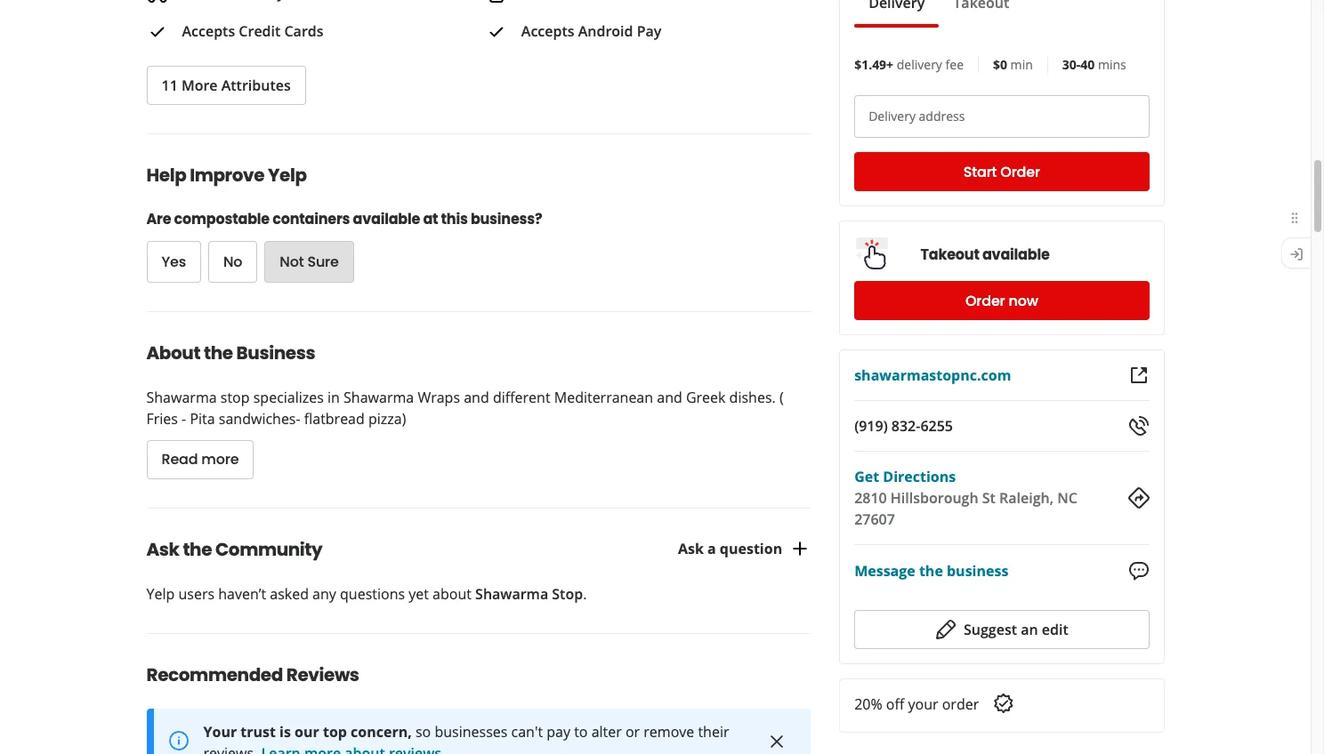 Task type: describe. For each thing, give the bounding box(es) containing it.
24 phone v2 image
[[1128, 416, 1150, 437]]

off
[[886, 695, 905, 715]]

0 horizontal spatial shawarma
[[146, 388, 217, 407]]

ask for ask a question
[[678, 539, 704, 559]]

fee
[[946, 56, 964, 73]]

top
[[323, 723, 347, 742]]

20%
[[855, 695, 883, 715]]

24 add v2 image
[[790, 538, 811, 560]]

a
[[708, 539, 716, 559]]

business
[[236, 341, 315, 366]]

android
[[578, 21, 633, 41]]

help
[[146, 163, 186, 188]]

about the business element
[[118, 311, 811, 480]]

our
[[295, 723, 319, 742]]

accepts for accepts android pay
[[521, 21, 575, 41]]

ask the community
[[146, 537, 323, 562]]

message the business
[[855, 561, 1009, 581]]

reviews
[[286, 663, 359, 688]]

1 and from the left
[[464, 388, 489, 407]]

takeout
[[921, 245, 980, 265]]

24 external link v2 image
[[1128, 365, 1150, 387]]

-
[[182, 409, 186, 429]]

raleigh,
[[1000, 489, 1054, 509]]

asked
[[270, 585, 309, 604]]

the for ask
[[183, 537, 212, 562]]

hillsborough
[[891, 489, 979, 509]]

shawarmastopnc.com
[[855, 366, 1011, 386]]

the for message
[[919, 561, 943, 581]]

stop
[[221, 388, 250, 407]]

recommended
[[146, 663, 283, 688]]

no
[[223, 252, 242, 272]]

11
[[162, 76, 178, 95]]

accepts android pay
[[521, 21, 662, 41]]

1 vertical spatial order
[[966, 291, 1005, 311]]

yes
[[162, 252, 186, 272]]

Order delivery text field
[[855, 96, 1150, 138]]

$0 min
[[993, 56, 1033, 73]]

sure
[[307, 252, 339, 272]]

min
[[1011, 56, 1033, 73]]

improve
[[190, 163, 265, 188]]

your
[[203, 723, 237, 742]]

wraps
[[418, 388, 460, 407]]

address
[[919, 108, 965, 125]]

business
[[947, 561, 1009, 581]]

specializes
[[253, 388, 324, 407]]

2 and from the left
[[657, 388, 682, 407]]

30-
[[1063, 56, 1081, 73]]

message
[[855, 561, 916, 581]]

$0
[[993, 56, 1008, 73]]

dishes.
[[730, 388, 776, 407]]

get directions link
[[855, 468, 956, 487]]

attributes
[[221, 76, 291, 95]]

not sure
[[280, 252, 339, 272]]

business?
[[471, 209, 542, 229]]

more
[[201, 450, 239, 470]]

27607
[[855, 510, 895, 530]]

read more
[[162, 450, 239, 470]]

20% off your order
[[855, 695, 979, 715]]

different
[[493, 388, 551, 407]]

not sure button
[[265, 241, 354, 283]]

are
[[146, 209, 171, 229]]

suggest an edit
[[964, 620, 1069, 640]]

suggest
[[964, 620, 1017, 640]]

order
[[942, 695, 979, 715]]

pay
[[547, 723, 571, 742]]

the for about
[[204, 341, 233, 366]]

so
[[416, 723, 431, 742]]

their
[[698, 723, 729, 742]]

is
[[280, 723, 291, 742]]

flatbread
[[304, 409, 365, 429]]

start order
[[964, 162, 1040, 182]]

1 horizontal spatial yelp
[[268, 163, 307, 188]]

in
[[328, 388, 340, 407]]

read more button
[[146, 440, 254, 480]]

order inside button
[[1001, 162, 1040, 182]]

yelp users haven't asked any questions yet about shawarma stop .
[[146, 585, 587, 604]]

haven't
[[218, 585, 266, 604]]

24 info v2 image
[[168, 731, 189, 752]]

24 shopping v2 image
[[486, 0, 507, 5]]

close image
[[767, 732, 788, 753]]

suggest an edit button
[[855, 611, 1150, 650]]

order now link
[[855, 282, 1150, 321]]

11 more attributes button
[[146, 66, 306, 105]]

trust
[[241, 723, 276, 742]]



Task type: vqa. For each thing, say whether or not it's contained in the screenshot.
filled,
no



Task type: locate. For each thing, give the bounding box(es) containing it.
start order button
[[855, 152, 1150, 192]]

2 24 checkmark v2 image from the left
[[486, 22, 507, 43]]

shawarma
[[146, 388, 217, 407], [344, 388, 414, 407], [475, 585, 548, 604]]

and right the wraps
[[464, 388, 489, 407]]

1 vertical spatial available
[[983, 245, 1050, 265]]

users
[[178, 585, 215, 604]]

24 check in v2 image
[[994, 693, 1015, 714]]

nc
[[1058, 489, 1078, 509]]

are compostable containers available at this business?
[[146, 209, 542, 229]]

shawarma inside ask the community element
[[475, 585, 548, 604]]

shawarmastopnc.com link
[[855, 366, 1011, 386]]

24 directions v2 image
[[1128, 488, 1150, 509]]

delivery
[[897, 56, 943, 73]]

pizza)
[[368, 409, 406, 429]]

the up users
[[183, 537, 212, 562]]

0 vertical spatial yelp
[[268, 163, 307, 188]]

shawarma up the pizza) on the left bottom of the page
[[344, 388, 414, 407]]

1 horizontal spatial accepts
[[521, 21, 575, 41]]

order
[[1001, 162, 1040, 182], [966, 291, 1005, 311]]

0 horizontal spatial 24 checkmark v2 image
[[146, 22, 168, 43]]

11 more attributes
[[162, 76, 291, 95]]

help improve yelp
[[146, 163, 307, 188]]

alter
[[592, 723, 622, 742]]

community
[[215, 537, 323, 562]]

0 horizontal spatial ask
[[146, 537, 179, 562]]

not
[[280, 252, 304, 272]]

24 checkmark v2 image
[[146, 22, 168, 43], [486, 22, 507, 43]]

1 24 checkmark v2 image from the left
[[146, 22, 168, 43]]

6255
[[921, 417, 953, 436]]

start
[[964, 162, 997, 182]]

yelp left users
[[146, 585, 175, 604]]

ask for ask the community
[[146, 537, 179, 562]]

compostable
[[174, 209, 270, 229]]

no button
[[208, 241, 258, 283]]

info alert
[[146, 709, 811, 755]]

st
[[982, 489, 996, 509]]

ask a question link
[[678, 538, 811, 560]]

edit
[[1042, 620, 1069, 640]]

(919)
[[855, 417, 888, 436]]

get directions 2810 hillsborough st raleigh, nc 27607
[[855, 468, 1078, 530]]

can't
[[511, 723, 543, 742]]

containers
[[273, 209, 350, 229]]

the right message
[[919, 561, 943, 581]]

shawarma left stop
[[475, 585, 548, 604]]

the inside "button"
[[919, 561, 943, 581]]

order left the now
[[966, 291, 1005, 311]]

ask left a
[[678, 539, 704, 559]]

24 message v2 image
[[1128, 561, 1150, 582]]

tab list
[[855, 0, 1024, 28]]

remove
[[644, 723, 695, 742]]

available inside "help improve yelp" element
[[353, 209, 420, 229]]

(
[[780, 388, 784, 407]]

order right start
[[1001, 162, 1040, 182]]

2 horizontal spatial shawarma
[[475, 585, 548, 604]]

1 horizontal spatial and
[[657, 388, 682, 407]]

takeout available
[[921, 245, 1050, 265]]

question
[[720, 539, 783, 559]]

0 horizontal spatial available
[[353, 209, 420, 229]]

order now
[[966, 291, 1038, 311]]

1 horizontal spatial shawarma
[[344, 388, 414, 407]]

yelp inside ask the community element
[[146, 585, 175, 604]]

0 horizontal spatial yelp
[[146, 585, 175, 604]]

pay
[[637, 21, 662, 41]]

stop
[[552, 585, 583, 604]]

0 vertical spatial available
[[353, 209, 420, 229]]

1 horizontal spatial ask
[[678, 539, 704, 559]]

recommended reviews element
[[118, 633, 811, 755]]

$1.49+ delivery fee
[[855, 56, 964, 73]]

0 horizontal spatial accepts
[[182, 21, 235, 41]]

so businesses can't pay to alter or remove their reviews.
[[203, 723, 729, 755]]

accepts left android
[[521, 21, 575, 41]]

credit
[[239, 21, 281, 41]]

businesses
[[435, 723, 508, 742]]

24 checkmark v2 image for accepts android pay
[[486, 22, 507, 43]]

24 checkmark v2 image down 24 order v2 image
[[146, 22, 168, 43]]

accepts credit cards
[[182, 21, 324, 41]]

1 accepts from the left
[[182, 21, 235, 41]]

0 horizontal spatial and
[[464, 388, 489, 407]]

group containing yes
[[146, 241, 685, 283]]

delivery
[[869, 108, 916, 125]]

1 vertical spatial yelp
[[146, 585, 175, 604]]

questions
[[340, 585, 405, 604]]

(919) 832-6255
[[855, 417, 953, 436]]

accepts for accepts credit cards
[[182, 21, 235, 41]]

24 pencil v2 image
[[935, 620, 957, 641]]

the right about
[[204, 341, 233, 366]]

shawarma up -
[[146, 388, 217, 407]]

ask up users
[[146, 537, 179, 562]]

pita
[[190, 409, 215, 429]]

2 accepts from the left
[[521, 21, 575, 41]]

your trust is our top concern,
[[203, 723, 412, 742]]

delivery address
[[869, 108, 965, 125]]

40
[[1081, 56, 1095, 73]]

directions
[[883, 468, 956, 487]]

an
[[1021, 620, 1038, 640]]

$1.49+
[[855, 56, 894, 73]]

1 horizontal spatial available
[[983, 245, 1050, 265]]

any
[[313, 585, 336, 604]]

help improve yelp element
[[118, 133, 811, 283]]

about
[[146, 341, 200, 366]]

24 checkmark v2 image for accepts credit cards
[[146, 22, 168, 43]]

yet
[[409, 585, 429, 604]]

get
[[855, 468, 880, 487]]

832-
[[892, 417, 921, 436]]

recommended reviews
[[146, 663, 359, 688]]

about
[[433, 585, 472, 604]]

group inside "help improve yelp" element
[[146, 241, 685, 283]]

mediterranean
[[554, 388, 653, 407]]

1 horizontal spatial 24 checkmark v2 image
[[486, 22, 507, 43]]

2810
[[855, 489, 887, 509]]

yes button
[[146, 241, 201, 283]]

24 order v2 image
[[146, 0, 168, 5]]

group
[[146, 241, 685, 283]]

accepts left credit
[[182, 21, 235, 41]]

.
[[583, 585, 587, 604]]

mins
[[1098, 56, 1127, 73]]

ask
[[146, 537, 179, 562], [678, 539, 704, 559]]

0 vertical spatial order
[[1001, 162, 1040, 182]]

available up the now
[[983, 245, 1050, 265]]

or
[[626, 723, 640, 742]]

sandwiches-
[[219, 409, 301, 429]]

ask the community element
[[118, 508, 839, 605]]

greek
[[686, 388, 726, 407]]

and left 'greek'
[[657, 388, 682, 407]]

reviews.
[[203, 744, 258, 755]]

accepts
[[182, 21, 235, 41], [521, 21, 575, 41]]

available left at
[[353, 209, 420, 229]]

more
[[182, 76, 218, 95]]

yelp up 'containers'
[[268, 163, 307, 188]]

24 checkmark v2 image down 24 shopping v2 "icon"
[[486, 22, 507, 43]]



